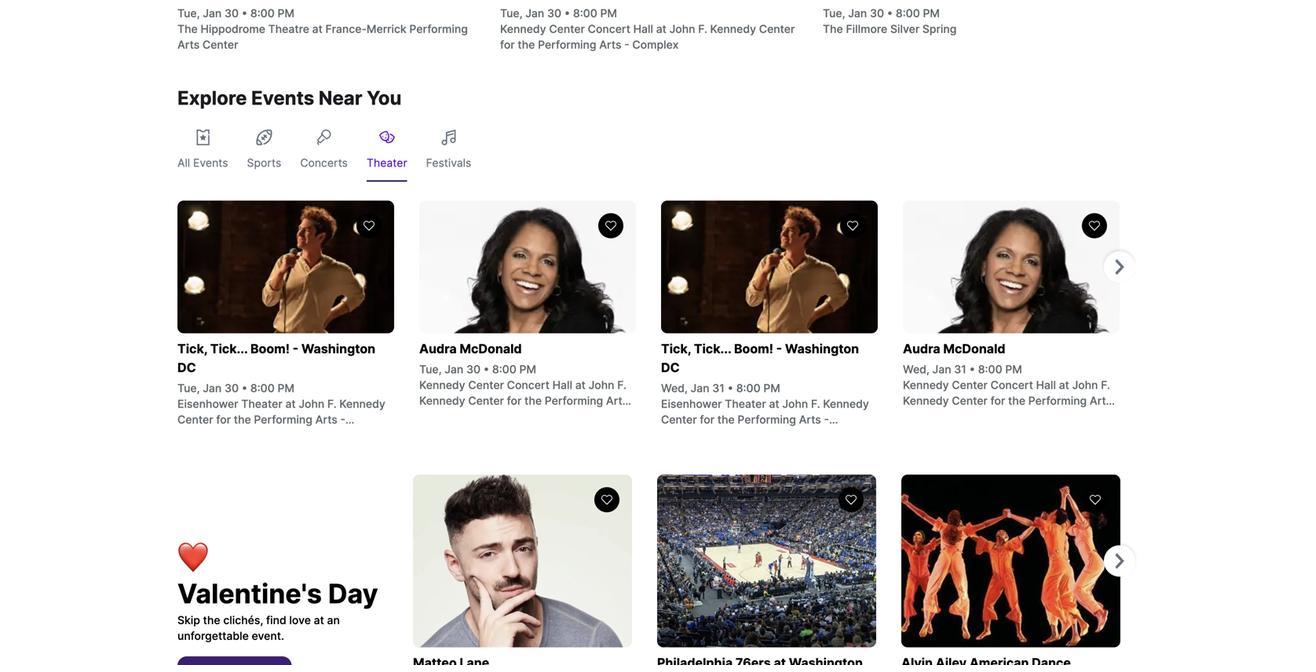 Task type: vqa. For each thing, say whether or not it's contained in the screenshot.


Task type: locate. For each thing, give the bounding box(es) containing it.
at
[[312, 22, 323, 36], [656, 22, 667, 36], [575, 379, 586, 392], [1059, 379, 1070, 392], [285, 397, 296, 411], [769, 397, 780, 411], [314, 614, 324, 627]]

1 boom! from the left
[[251, 341, 290, 357]]

0 horizontal spatial tick,
[[177, 341, 207, 357]]

0 horizontal spatial mcdonald
[[460, 341, 522, 357]]

valentine's
[[177, 577, 322, 610]]

at inside skip the clichés, find love at an unforgettable event.
[[314, 614, 324, 627]]

boom! for tick, tick... boom! - washington dc tue, jan 30 • 8:00 pm eisenhower theater at john f. kennedy center for the performing arts - complex
[[251, 341, 290, 357]]

the left fillmore
[[823, 22, 843, 36]]

2 audra from the left
[[903, 341, 941, 357]]

0 horizontal spatial 31
[[713, 382, 725, 395]]

1 mcdonald from the left
[[460, 341, 522, 357]]

2 eisenhower from the left
[[661, 397, 722, 411]]

john
[[670, 22, 695, 36], [589, 379, 615, 392], [1072, 379, 1098, 392], [299, 397, 325, 411], [782, 397, 808, 411]]

30
[[225, 7, 239, 20], [547, 7, 562, 20], [870, 7, 884, 20], [466, 363, 481, 376], [225, 382, 239, 395]]

tick, inside tick, tick... boom! - washington dc tue, jan 30 • 8:00 pm eisenhower theater at john f. kennedy center for the performing arts - complex
[[177, 341, 207, 357]]

2 dc from the left
[[661, 360, 680, 375]]

1 horizontal spatial eisenhower
[[661, 397, 722, 411]]

at inside tue, jan 30 • 8:00 pm the hippodrome theatre at france-merrick performing arts center
[[312, 22, 323, 36]]

mcdonald
[[460, 341, 522, 357], [944, 341, 1006, 357]]

audra mcdonald wed, jan 31 • 8:00 pm kennedy center concert hall at john f. kennedy center for the performing arts - complex
[[903, 341, 1112, 423]]

0 horizontal spatial eisenhower
[[177, 397, 238, 411]]

eisenhower inside tick, tick... boom! - washington dc tue, jan 30 • 8:00 pm eisenhower theater at john f. kennedy center for the performing arts - complex
[[177, 397, 238, 411]]

spring
[[923, 22, 957, 36]]

eisenhower inside tick, tick... boom! - washington dc wed, jan 31 • 8:00 pm eisenhower theater at john f. kennedy center for the performing arts - complex
[[661, 397, 722, 411]]

kennedy
[[500, 22, 546, 36], [710, 22, 756, 36], [419, 379, 465, 392], [903, 379, 949, 392], [419, 394, 465, 408], [903, 394, 949, 408], [339, 397, 385, 411], [823, 397, 869, 411]]

2 the from the left
[[823, 22, 843, 36]]

for inside tue, jan 30 • 8:00 pm kennedy center concert hall at john f. kennedy center for the performing arts - complex
[[500, 38, 515, 51]]

1 dc from the left
[[177, 360, 196, 375]]

hall inside audra mcdonald wed, jan 31 • 8:00 pm kennedy center concert hall at john f. kennedy center for the performing arts - complex
[[1036, 379, 1056, 392]]

complex inside audra mcdonald wed, jan 31 • 8:00 pm kennedy center concert hall at john f. kennedy center for the performing arts - complex
[[911, 410, 958, 423]]

30 for fillmore
[[870, 7, 884, 20]]

audra
[[419, 341, 457, 357], [903, 341, 941, 357]]

30 inside tue, jan 30 • 8:00 pm kennedy center concert hall at john f. kennedy center for the performing arts - complex
[[547, 7, 562, 20]]

france-
[[326, 22, 367, 36]]

washington inside tick, tick... boom! - washington dc wed, jan 31 • 8:00 pm eisenhower theater at john f. kennedy center for the performing arts - complex
[[785, 341, 859, 357]]

f. inside tick, tick... boom! - washington dc wed, jan 31 • 8:00 pm eisenhower theater at john f. kennedy center for the performing arts - complex
[[811, 397, 820, 411]]

1 the from the left
[[177, 22, 198, 36]]

1 horizontal spatial audra
[[903, 341, 941, 357]]

all
[[177, 156, 190, 170]]

tue, jan 30 • 8:00 pm kennedy center concert hall at john f. kennedy center for the performing arts - complex
[[500, 7, 795, 51]]

pm
[[278, 7, 294, 20], [600, 7, 617, 20], [923, 7, 940, 20], [519, 363, 536, 376], [1006, 363, 1022, 376], [278, 382, 294, 395], [764, 382, 781, 395]]

the inside audra mcdonald wed, jan 31 • 8:00 pm kennedy center concert hall at john f. kennedy center for the performing arts - complex
[[1008, 394, 1026, 408]]

for
[[500, 38, 515, 51], [507, 394, 522, 408], [991, 394, 1006, 408], [216, 413, 231, 426], [700, 413, 715, 426]]

near
[[319, 86, 362, 110]]

for inside tick, tick... boom! - washington dc tue, jan 30 • 8:00 pm eisenhower theater at john f. kennedy center for the performing arts - complex
[[216, 413, 231, 426]]

0 horizontal spatial audra
[[419, 341, 457, 357]]

2 horizontal spatial hall
[[1036, 379, 1056, 392]]

audra inside audra mcdonald tue, jan 30 • 8:00 pm kennedy center concert hall at john f. kennedy center for the performing arts - complex
[[419, 341, 457, 357]]

washington
[[301, 341, 375, 357], [785, 341, 859, 357]]

theater inside tick, tick... boom! - washington dc wed, jan 31 • 8:00 pm eisenhower theater at john f. kennedy center for the performing arts - complex
[[725, 397, 766, 411]]

the
[[518, 38, 535, 51], [525, 394, 542, 408], [1008, 394, 1026, 408], [234, 413, 251, 426], [718, 413, 735, 426], [203, 614, 220, 627]]

jan inside tick, tick... boom! - washington dc wed, jan 31 • 8:00 pm eisenhower theater at john f. kennedy center for the performing arts - complex
[[691, 382, 710, 395]]

1 horizontal spatial washington
[[785, 341, 859, 357]]

performing inside tue, jan 30 • 8:00 pm the hippodrome theatre at france-merrick performing arts center
[[410, 22, 468, 36]]

washington inside tick, tick... boom! - washington dc tue, jan 30 • 8:00 pm eisenhower theater at john f. kennedy center for the performing arts - complex
[[301, 341, 375, 357]]

tue, inside tue, jan 30 • 8:00 pm the hippodrome theatre at france-merrick performing arts center
[[177, 7, 200, 20]]

tick... inside tick, tick... boom! - washington dc tue, jan 30 • 8:00 pm eisenhower theater at john f. kennedy center for the performing arts - complex
[[210, 341, 248, 357]]

2 tick, from the left
[[661, 341, 691, 357]]

2 tick... from the left
[[694, 341, 731, 357]]

31 inside audra mcdonald wed, jan 31 • 8:00 pm kennedy center concert hall at john f. kennedy center for the performing arts - complex
[[954, 363, 967, 376]]

for inside audra mcdonald tue, jan 30 • 8:00 pm kennedy center concert hall at john f. kennedy center for the performing arts - complex
[[507, 394, 522, 408]]

1 horizontal spatial wed,
[[903, 363, 930, 376]]

wed, inside audra mcdonald wed, jan 31 • 8:00 pm kennedy center concert hall at john f. kennedy center for the performing arts - complex
[[903, 363, 930, 376]]

arts
[[177, 38, 200, 51], [599, 38, 622, 51], [606, 394, 628, 408], [1090, 394, 1112, 408], [315, 413, 338, 426], [799, 413, 821, 426]]

clichés,
[[223, 614, 263, 627]]

tue, for tue, jan 30 • 8:00 pm the hippodrome theatre at france-merrick performing arts center
[[177, 7, 200, 20]]

1 vertical spatial 31
[[713, 382, 725, 395]]

eisenhower for tick, tick... boom! - washington dc wed, jan 31 • 8:00 pm eisenhower theater at john f. kennedy center for the performing arts - complex
[[661, 397, 722, 411]]

audra mcdonald tue, jan 30 • 8:00 pm kennedy center concert hall at john f. kennedy center for the performing arts - complex
[[419, 341, 628, 423]]

center
[[549, 22, 585, 36], [759, 22, 795, 36], [203, 38, 238, 51], [468, 379, 504, 392], [952, 379, 988, 392], [468, 394, 504, 408], [952, 394, 988, 408], [177, 413, 213, 426], [661, 413, 697, 426]]

f. inside audra mcdonald wed, jan 31 • 8:00 pm kennedy center concert hall at john f. kennedy center for the performing arts - complex
[[1101, 379, 1110, 392]]

1 audra from the left
[[419, 341, 457, 357]]

-
[[625, 38, 630, 51], [293, 341, 299, 357], [776, 341, 782, 357], [419, 410, 424, 423], [903, 410, 908, 423], [340, 413, 346, 426], [824, 413, 829, 426]]

1 horizontal spatial theater
[[367, 156, 407, 170]]

silver
[[891, 22, 920, 36]]

31
[[954, 363, 967, 376], [713, 382, 725, 395]]

0 horizontal spatial tick...
[[210, 341, 248, 357]]

the inside tue, jan 30 • 8:00 pm the hippodrome theatre at france-merrick performing arts center
[[177, 22, 198, 36]]

30 inside tick, tick... boom! - washington dc tue, jan 30 • 8:00 pm eisenhower theater at john f. kennedy center for the performing arts - complex
[[225, 382, 239, 395]]

0 horizontal spatial concert
[[507, 379, 550, 392]]

john inside audra mcdonald tue, jan 30 • 8:00 pm kennedy center concert hall at john f. kennedy center for the performing arts - complex
[[589, 379, 615, 392]]

tick, for tick, tick... boom! - washington dc tue, jan 30 • 8:00 pm eisenhower theater at john f. kennedy center for the performing arts - complex
[[177, 341, 207, 357]]

center inside tick, tick... boom! - washington dc wed, jan 31 • 8:00 pm eisenhower theater at john f. kennedy center for the performing arts - complex
[[661, 413, 697, 426]]

theatre
[[268, 22, 309, 36]]

explore
[[177, 86, 247, 110]]

8:00 inside audra mcdonald tue, jan 30 • 8:00 pm kennedy center concert hall at john f. kennedy center for the performing arts - complex
[[492, 363, 517, 376]]

1 horizontal spatial tick...
[[694, 341, 731, 357]]

pm inside audra mcdonald wed, jan 31 • 8:00 pm kennedy center concert hall at john f. kennedy center for the performing arts - complex
[[1006, 363, 1022, 376]]

complex inside tick, tick... boom! - washington dc tue, jan 30 • 8:00 pm eisenhower theater at john f. kennedy center for the performing arts - complex
[[177, 429, 224, 442]]

tue, inside audra mcdonald tue, jan 30 • 8:00 pm kennedy center concert hall at john f. kennedy center for the performing arts - complex
[[419, 363, 442, 376]]

performing
[[410, 22, 468, 36], [538, 38, 597, 51], [545, 394, 603, 408], [1029, 394, 1087, 408], [254, 413, 312, 426], [738, 413, 796, 426]]

tick, tick... boom! - washington dc tue, jan 30 • 8:00 pm eisenhower theater at john f. kennedy center for the performing arts - complex
[[177, 341, 385, 442]]

unforgettable
[[177, 629, 249, 643]]

the
[[177, 22, 198, 36], [823, 22, 843, 36]]

0 horizontal spatial the
[[177, 22, 198, 36]]

1 tick, from the left
[[177, 341, 207, 357]]

1 horizontal spatial the
[[823, 22, 843, 36]]

dc for tick, tick... boom! - washington dc tue, jan 30 • 8:00 pm eisenhower theater at john f. kennedy center for the performing arts - complex
[[177, 360, 196, 375]]

events
[[251, 86, 314, 110]]

kennedy inside tick, tick... boom! - washington dc tue, jan 30 • 8:00 pm eisenhower theater at john f. kennedy center for the performing arts - complex
[[339, 397, 385, 411]]

0 vertical spatial 31
[[954, 363, 967, 376]]

for inside audra mcdonald wed, jan 31 • 8:00 pm kennedy center concert hall at john f. kennedy center for the performing arts - complex
[[991, 394, 1006, 408]]

theater for tick, tick... boom! - washington dc tue, jan 30 • 8:00 pm eisenhower theater at john f. kennedy center for the performing arts - complex
[[241, 397, 283, 411]]

tue, jan 30 • 8:00 pm the hippodrome theatre at france-merrick performing arts center
[[177, 7, 468, 51]]

washington for tick, tick... boom! - washington dc wed, jan 31 • 8:00 pm eisenhower theater at john f. kennedy center for the performing arts - complex
[[785, 341, 859, 357]]

1 horizontal spatial hall
[[634, 22, 653, 36]]

• inside the tue, jan 30 • 8:00 pm the fillmore silver spring
[[887, 7, 893, 20]]

•
[[242, 7, 248, 20], [564, 7, 570, 20], [887, 7, 893, 20], [484, 363, 489, 376], [970, 363, 975, 376], [242, 382, 248, 395], [728, 382, 734, 395]]

0 horizontal spatial theater
[[241, 397, 283, 411]]

2 horizontal spatial concert
[[991, 379, 1034, 392]]

1 horizontal spatial tick,
[[661, 341, 691, 357]]

the left hippodrome at the left of the page
[[177, 22, 198, 36]]

mcdonald for audra mcdonald wed, jan 31 • 8:00 pm kennedy center concert hall at john f. kennedy center for the performing arts - complex
[[944, 341, 1006, 357]]

dc inside tick, tick... boom! - washington dc wed, jan 31 • 8:00 pm eisenhower theater at john f. kennedy center for the performing arts - complex
[[661, 360, 680, 375]]

concert inside tue, jan 30 • 8:00 pm kennedy center concert hall at john f. kennedy center for the performing arts - complex
[[588, 22, 631, 36]]

1 vertical spatial wed,
[[661, 382, 688, 395]]

30 inside the tue, jan 30 • 8:00 pm the fillmore silver spring
[[870, 7, 884, 20]]

concert for audra mcdonald tue, jan 30 • 8:00 pm kennedy center concert hall at john f. kennedy center for the performing arts - complex
[[507, 379, 550, 392]]

0 horizontal spatial washington
[[301, 341, 375, 357]]

boom! for tick, tick... boom! - washington dc wed, jan 31 • 8:00 pm eisenhower theater at john f. kennedy center for the performing arts - complex
[[734, 341, 774, 357]]

0 horizontal spatial dc
[[177, 360, 196, 375]]

boom! inside tick, tick... boom! - washington dc tue, jan 30 • 8:00 pm eisenhower theater at john f. kennedy center for the performing arts - complex
[[251, 341, 290, 357]]

30 for hippodrome
[[225, 7, 239, 20]]

sports
[[247, 156, 281, 170]]

hall
[[634, 22, 653, 36], [553, 379, 573, 392], [1036, 379, 1056, 392]]

the for the fillmore silver spring
[[823, 22, 843, 36]]

arts inside audra mcdonald tue, jan 30 • 8:00 pm kennedy center concert hall at john f. kennedy center for the performing arts - complex
[[606, 394, 628, 408]]

1 horizontal spatial dc
[[661, 360, 680, 375]]

1 horizontal spatial boom!
[[734, 341, 774, 357]]

2 mcdonald from the left
[[944, 341, 1006, 357]]

0 horizontal spatial wed,
[[661, 382, 688, 395]]

mcdonald for audra mcdonald tue, jan 30 • 8:00 pm kennedy center concert hall at john f. kennedy center for the performing arts - complex
[[460, 341, 522, 357]]

concert inside audra mcdonald tue, jan 30 • 8:00 pm kennedy center concert hall at john f. kennedy center for the performing arts - complex
[[507, 379, 550, 392]]

tick,
[[177, 341, 207, 357], [661, 341, 691, 357]]

30 inside tue, jan 30 • 8:00 pm the hippodrome theatre at france-merrick performing arts center
[[225, 7, 239, 20]]

performing inside audra mcdonald tue, jan 30 • 8:00 pm kennedy center concert hall at john f. kennedy center for the performing arts - complex
[[545, 394, 603, 408]]

1 horizontal spatial 31
[[954, 363, 967, 376]]

boom!
[[251, 341, 290, 357], [734, 341, 774, 357]]

tue, inside tue, jan 30 • 8:00 pm kennedy center concert hall at john f. kennedy center for the performing arts - complex
[[500, 7, 523, 20]]

wed,
[[903, 363, 930, 376], [661, 382, 688, 395]]

john inside tue, jan 30 • 8:00 pm kennedy center concert hall at john f. kennedy center for the performing arts - complex
[[670, 22, 695, 36]]

concerts
[[300, 156, 348, 170]]

2 horizontal spatial theater
[[725, 397, 766, 411]]

performing inside tick, tick... boom! - washington dc tue, jan 30 • 8:00 pm eisenhower theater at john f. kennedy center for the performing arts - complex
[[254, 413, 312, 426]]

pm inside tue, jan 30 • 8:00 pm the hippodrome theatre at france-merrick performing arts center
[[278, 7, 294, 20]]

theater
[[367, 156, 407, 170], [241, 397, 283, 411], [725, 397, 766, 411]]

1 horizontal spatial concert
[[588, 22, 631, 36]]

tue, inside the tue, jan 30 • 8:00 pm the fillmore silver spring
[[823, 7, 845, 20]]

1 horizontal spatial mcdonald
[[944, 341, 1006, 357]]

• inside tue, jan 30 • 8:00 pm the hippodrome theatre at france-merrick performing arts center
[[242, 7, 248, 20]]

• inside audra mcdonald wed, jan 31 • 8:00 pm kennedy center concert hall at john f. kennedy center for the performing arts - complex
[[970, 363, 975, 376]]

pm inside tick, tick... boom! - washington dc wed, jan 31 • 8:00 pm eisenhower theater at john f. kennedy center for the performing arts - complex
[[764, 382, 781, 395]]

0 horizontal spatial boom!
[[251, 341, 290, 357]]

8:00
[[250, 7, 275, 20], [573, 7, 597, 20], [896, 7, 920, 20], [492, 363, 517, 376], [978, 363, 1003, 376], [250, 382, 275, 395], [736, 382, 761, 395]]

dc inside tick, tick... boom! - washington dc tue, jan 30 • 8:00 pm eisenhower theater at john f. kennedy center for the performing arts - complex
[[177, 360, 196, 375]]

tue,
[[177, 7, 200, 20], [500, 7, 523, 20], [823, 7, 845, 20], [419, 363, 442, 376], [177, 382, 200, 395]]

0 horizontal spatial hall
[[553, 379, 573, 392]]

1 eisenhower from the left
[[177, 397, 238, 411]]

eisenhower
[[177, 397, 238, 411], [661, 397, 722, 411]]

the inside the tue, jan 30 • 8:00 pm the fillmore silver spring
[[823, 22, 843, 36]]

theater inside tick, tick... boom! - washington dc tue, jan 30 • 8:00 pm eisenhower theater at john f. kennedy center for the performing arts - complex
[[241, 397, 283, 411]]

fillmore
[[846, 22, 888, 36]]

2 boom! from the left
[[734, 341, 774, 357]]

complex
[[633, 38, 679, 51], [427, 410, 474, 423], [911, 410, 958, 423], [177, 429, 224, 442], [661, 429, 708, 442]]

1 washington from the left
[[301, 341, 375, 357]]

pm inside tue, jan 30 • 8:00 pm kennedy center concert hall at john f. kennedy center for the performing arts - complex
[[600, 7, 617, 20]]

f.
[[698, 22, 707, 36], [617, 379, 627, 392], [1101, 379, 1110, 392], [327, 397, 337, 411], [811, 397, 820, 411]]

concert
[[588, 22, 631, 36], [507, 379, 550, 392], [991, 379, 1034, 392]]

0 vertical spatial wed,
[[903, 363, 930, 376]]

1 tick... from the left
[[210, 341, 248, 357]]

hall for audra mcdonald tue, jan 30 • 8:00 pm kennedy center concert hall at john f. kennedy center for the performing arts - complex
[[553, 379, 573, 392]]

dc
[[177, 360, 196, 375], [661, 360, 680, 375]]

love
[[289, 614, 311, 627]]

audra inside audra mcdonald wed, jan 31 • 8:00 pm kennedy center concert hall at john f. kennedy center for the performing arts - complex
[[903, 341, 941, 357]]

• inside audra mcdonald tue, jan 30 • 8:00 pm kennedy center concert hall at john f. kennedy center for the performing arts - complex
[[484, 363, 489, 376]]

2 washington from the left
[[785, 341, 859, 357]]

tue, inside tick, tick... boom! - washington dc tue, jan 30 • 8:00 pm eisenhower theater at john f. kennedy center for the performing arts - complex
[[177, 382, 200, 395]]

jan
[[203, 7, 222, 20], [526, 7, 544, 20], [848, 7, 867, 20], [445, 363, 464, 376], [933, 363, 952, 376], [203, 382, 222, 395], [691, 382, 710, 395]]

tick...
[[210, 341, 248, 357], [694, 341, 731, 357]]



Task type: describe. For each thing, give the bounding box(es) containing it.
eisenhower for tick, tick... boom! - washington dc tue, jan 30 • 8:00 pm eisenhower theater at john f. kennedy center for the performing arts - complex
[[177, 397, 238, 411]]

complex inside tick, tick... boom! - washington dc wed, jan 31 • 8:00 pm eisenhower theater at john f. kennedy center for the performing arts - complex
[[661, 429, 708, 442]]

theater for tick, tick... boom! - washington dc wed, jan 31 • 8:00 pm eisenhower theater at john f. kennedy center for the performing arts - complex
[[725, 397, 766, 411]]

jan inside audra mcdonald tue, jan 30 • 8:00 pm kennedy center concert hall at john f. kennedy center for the performing arts - complex
[[445, 363, 464, 376]]

dc for tick, tick... boom! - washington dc wed, jan 31 • 8:00 pm eisenhower theater at john f. kennedy center for the performing arts - complex
[[661, 360, 680, 375]]

f. inside tue, jan 30 • 8:00 pm kennedy center concert hall at john f. kennedy center for the performing arts - complex
[[698, 22, 707, 36]]

washington for tick, tick... boom! - washington dc tue, jan 30 • 8:00 pm eisenhower theater at john f. kennedy center for the performing arts - complex
[[301, 341, 375, 357]]

performing inside tick, tick... boom! - washington dc wed, jan 31 • 8:00 pm eisenhower theater at john f. kennedy center for the performing arts - complex
[[738, 413, 796, 426]]

the inside skip the clichés, find love at an unforgettable event.
[[203, 614, 220, 627]]

the inside tick, tick... boom! - washington dc tue, jan 30 • 8:00 pm eisenhower theater at john f. kennedy center for the performing arts - complex
[[234, 413, 251, 426]]

explore events near you
[[177, 86, 402, 110]]

the inside tick, tick... boom! - washington dc wed, jan 31 • 8:00 pm eisenhower theater at john f. kennedy center for the performing arts - complex
[[718, 413, 735, 426]]

skip the clichés, find love at an unforgettable event.
[[177, 614, 340, 643]]

audra for audra mcdonald wed, jan 31 • 8:00 pm kennedy center concert hall at john f. kennedy center for the performing arts - complex
[[903, 341, 941, 357]]

8:00 inside tue, jan 30 • 8:00 pm the hippodrome theatre at france-merrick performing arts center
[[250, 7, 275, 20]]

center inside tick, tick... boom! - washington dc tue, jan 30 • 8:00 pm eisenhower theater at john f. kennedy center for the performing arts - complex
[[177, 413, 213, 426]]

performing inside tue, jan 30 • 8:00 pm kennedy center concert hall at john f. kennedy center for the performing arts - complex
[[538, 38, 597, 51]]

merrick
[[367, 22, 407, 36]]

8:00 inside tue, jan 30 • 8:00 pm kennedy center concert hall at john f. kennedy center for the performing arts - complex
[[573, 7, 597, 20]]

• inside tick, tick... boom! - washington dc wed, jan 31 • 8:00 pm eisenhower theater at john f. kennedy center for the performing arts - complex
[[728, 382, 734, 395]]

skip
[[177, 614, 200, 627]]

arts inside tue, jan 30 • 8:00 pm the hippodrome theatre at france-merrick performing arts center
[[177, 38, 200, 51]]

jan inside audra mcdonald wed, jan 31 • 8:00 pm kennedy center concert hall at john f. kennedy center for the performing arts - complex
[[933, 363, 952, 376]]

event.
[[252, 629, 284, 643]]

• inside tue, jan 30 • 8:00 pm kennedy center concert hall at john f. kennedy center for the performing arts - complex
[[564, 7, 570, 20]]

pm inside audra mcdonald tue, jan 30 • 8:00 pm kennedy center concert hall at john f. kennedy center for the performing arts - complex
[[519, 363, 536, 376]]

at inside tue, jan 30 • 8:00 pm kennedy center concert hall at john f. kennedy center for the performing arts - complex
[[656, 22, 667, 36]]

for inside tick, tick... boom! - washington dc wed, jan 31 • 8:00 pm eisenhower theater at john f. kennedy center for the performing arts - complex
[[700, 413, 715, 426]]

jan inside tick, tick... boom! - washington dc tue, jan 30 • 8:00 pm eisenhower theater at john f. kennedy center for the performing arts - complex
[[203, 382, 222, 395]]

the for the hippodrome theatre at france-merrick performing arts center
[[177, 22, 198, 36]]

john inside tick, tick... boom! - washington dc tue, jan 30 • 8:00 pm eisenhower theater at john f. kennedy center for the performing arts - complex
[[299, 397, 325, 411]]

• inside tick, tick... boom! - washington dc tue, jan 30 • 8:00 pm eisenhower theater at john f. kennedy center for the performing arts - complex
[[242, 382, 248, 395]]

you
[[367, 86, 402, 110]]

pm inside the tue, jan 30 • 8:00 pm the fillmore silver spring
[[923, 7, 940, 20]]

jan inside the tue, jan 30 • 8:00 pm the fillmore silver spring
[[848, 7, 867, 20]]

find
[[266, 614, 286, 627]]

performing inside audra mcdonald wed, jan 31 • 8:00 pm kennedy center concert hall at john f. kennedy center for the performing arts - complex
[[1029, 394, 1087, 408]]

festivals
[[426, 156, 471, 170]]

arts inside audra mcdonald wed, jan 31 • 8:00 pm kennedy center concert hall at john f. kennedy center for the performing arts - complex
[[1090, 394, 1112, 408]]

hall inside tue, jan 30 • 8:00 pm kennedy center concert hall at john f. kennedy center for the performing arts - complex
[[634, 22, 653, 36]]

valentine's day
[[177, 577, 378, 610]]

tick, for tick, tick... boom! - washington dc wed, jan 31 • 8:00 pm eisenhower theater at john f. kennedy center for the performing arts - complex
[[661, 341, 691, 357]]

at inside tick, tick... boom! - washington dc wed, jan 31 • 8:00 pm eisenhower theater at john f. kennedy center for the performing arts - complex
[[769, 397, 780, 411]]

- inside tue, jan 30 • 8:00 pm kennedy center concert hall at john f. kennedy center for the performing arts - complex
[[625, 38, 630, 51]]

8:00 inside tick, tick... boom! - washington dc tue, jan 30 • 8:00 pm eisenhower theater at john f. kennedy center for the performing arts - complex
[[250, 382, 275, 395]]

- inside audra mcdonald tue, jan 30 • 8:00 pm kennedy center concert hall at john f. kennedy center for the performing arts - complex
[[419, 410, 424, 423]]

tue, for tue, jan 30 • 8:00 pm kennedy center concert hall at john f. kennedy center for the performing arts - complex
[[500, 7, 523, 20]]

8:00 inside audra mcdonald wed, jan 31 • 8:00 pm kennedy center concert hall at john f. kennedy center for the performing arts - complex
[[978, 363, 1003, 376]]

the inside tue, jan 30 • 8:00 pm kennedy center concert hall at john f. kennedy center for the performing arts - complex
[[518, 38, 535, 51]]

day
[[328, 577, 378, 610]]

john inside audra mcdonald wed, jan 31 • 8:00 pm kennedy center concert hall at john f. kennedy center for the performing arts - complex
[[1072, 379, 1098, 392]]

f. inside tick, tick... boom! - washington dc tue, jan 30 • 8:00 pm eisenhower theater at john f. kennedy center for the performing arts - complex
[[327, 397, 337, 411]]

jan inside tue, jan 30 • 8:00 pm kennedy center concert hall at john f. kennedy center for the performing arts - complex
[[526, 7, 544, 20]]

30 for center
[[547, 7, 562, 20]]

events
[[193, 156, 228, 170]]

tick... for tick, tick... boom! - washington dc tue, jan 30 • 8:00 pm eisenhower theater at john f. kennedy center for the performing arts - complex
[[210, 341, 248, 357]]

center inside tue, jan 30 • 8:00 pm the hippodrome theatre at france-merrick performing arts center
[[203, 38, 238, 51]]

at inside audra mcdonald wed, jan 31 • 8:00 pm kennedy center concert hall at john f. kennedy center for the performing arts - complex
[[1059, 379, 1070, 392]]

at inside audra mcdonald tue, jan 30 • 8:00 pm kennedy center concert hall at john f. kennedy center for the performing arts - complex
[[575, 379, 586, 392]]

8:00 inside the tue, jan 30 • 8:00 pm the fillmore silver spring
[[896, 7, 920, 20]]

tick, tick... boom! - washington dc wed, jan 31 • 8:00 pm eisenhower theater at john f. kennedy center for the performing arts - complex
[[661, 341, 869, 442]]

audra for audra mcdonald tue, jan 30 • 8:00 pm kennedy center concert hall at john f. kennedy center for the performing arts - complex
[[419, 341, 457, 357]]

at inside tick, tick... boom! - washington dc tue, jan 30 • 8:00 pm eisenhower theater at john f. kennedy center for the performing arts - complex
[[285, 397, 296, 411]]

wed, inside tick, tick... boom! - washington dc wed, jan 31 • 8:00 pm eisenhower theater at john f. kennedy center for the performing arts - complex
[[661, 382, 688, 395]]

arts inside tue, jan 30 • 8:00 pm kennedy center concert hall at john f. kennedy center for the performing arts - complex
[[599, 38, 622, 51]]

arts inside tick, tick... boom! - washington dc wed, jan 31 • 8:00 pm eisenhower theater at john f. kennedy center for the performing arts - complex
[[799, 413, 821, 426]]

31 inside tick, tick... boom! - washington dc wed, jan 31 • 8:00 pm eisenhower theater at john f. kennedy center for the performing arts - complex
[[713, 382, 725, 395]]

30 inside audra mcdonald tue, jan 30 • 8:00 pm kennedy center concert hall at john f. kennedy center for the performing arts - complex
[[466, 363, 481, 376]]

the inside audra mcdonald tue, jan 30 • 8:00 pm kennedy center concert hall at john f. kennedy center for the performing arts - complex
[[525, 394, 542, 408]]

kennedy inside tick, tick... boom! - washington dc wed, jan 31 • 8:00 pm eisenhower theater at john f. kennedy center for the performing arts - complex
[[823, 397, 869, 411]]

tue, for tue, jan 30 • 8:00 pm the fillmore silver spring
[[823, 7, 845, 20]]

complex inside tue, jan 30 • 8:00 pm kennedy center concert hall at john f. kennedy center for the performing arts - complex
[[633, 38, 679, 51]]

hippodrome
[[201, 22, 265, 36]]

hall for audra mcdonald wed, jan 31 • 8:00 pm kennedy center concert hall at john f. kennedy center for the performing arts - complex
[[1036, 379, 1056, 392]]

tue, jan 30 • 8:00 pm the fillmore silver spring
[[823, 7, 957, 36]]

arts inside tick, tick... boom! - washington dc tue, jan 30 • 8:00 pm eisenhower theater at john f. kennedy center for the performing arts - complex
[[315, 413, 338, 426]]

8:00 inside tick, tick... boom! - washington dc wed, jan 31 • 8:00 pm eisenhower theater at john f. kennedy center for the performing arts - complex
[[736, 382, 761, 395]]

concert for audra mcdonald wed, jan 31 • 8:00 pm kennedy center concert hall at john f. kennedy center for the performing arts - complex
[[991, 379, 1034, 392]]

f. inside audra mcdonald tue, jan 30 • 8:00 pm kennedy center concert hall at john f. kennedy center for the performing arts - complex
[[617, 379, 627, 392]]

- inside audra mcdonald wed, jan 31 • 8:00 pm kennedy center concert hall at john f. kennedy center for the performing arts - complex
[[903, 410, 908, 423]]

john inside tick, tick... boom! - washington dc wed, jan 31 • 8:00 pm eisenhower theater at john f. kennedy center for the performing arts - complex
[[782, 397, 808, 411]]

an
[[327, 614, 340, 627]]

complex inside audra mcdonald tue, jan 30 • 8:00 pm kennedy center concert hall at john f. kennedy center for the performing arts - complex
[[427, 410, 474, 423]]

pm inside tick, tick... boom! - washington dc tue, jan 30 • 8:00 pm eisenhower theater at john f. kennedy center for the performing arts - complex
[[278, 382, 294, 395]]

jan inside tue, jan 30 • 8:00 pm the hippodrome theatre at france-merrick performing arts center
[[203, 7, 222, 20]]

tick... for tick, tick... boom! - washington dc wed, jan 31 • 8:00 pm eisenhower theater at john f. kennedy center for the performing arts - complex
[[694, 341, 731, 357]]

all events
[[177, 156, 228, 170]]



